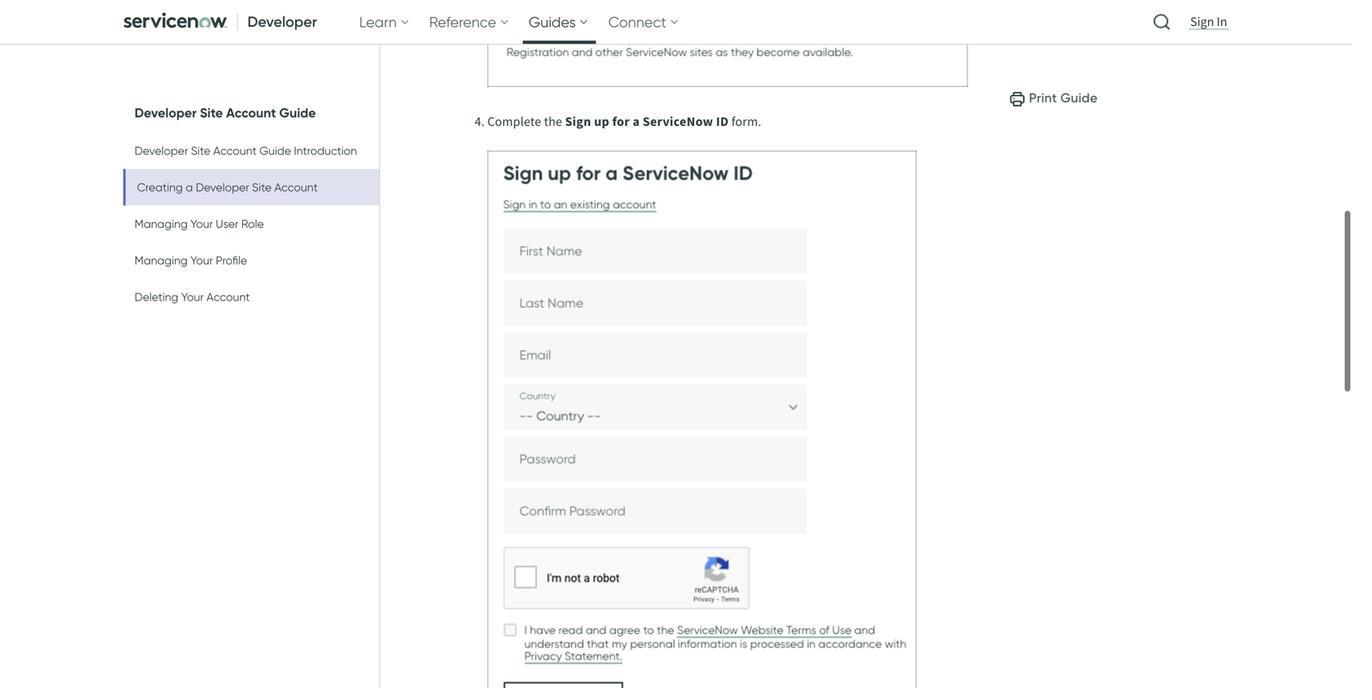 Task type: describe. For each thing, give the bounding box(es) containing it.
reference
[[429, 13, 496, 31]]

learn button
[[353, 0, 416, 44]]

developer link
[[117, 0, 327, 44]]

guides button
[[522, 0, 595, 44]]

learn
[[359, 13, 397, 31]]

guides
[[529, 13, 576, 31]]

developer
[[248, 13, 317, 31]]

sign
[[1190, 13, 1214, 30]]

connect
[[608, 13, 666, 31]]



Task type: locate. For each thing, give the bounding box(es) containing it.
reference button
[[423, 0, 516, 44]]

connect button
[[602, 0, 686, 44]]

sign in
[[1190, 13, 1227, 30]]

in
[[1217, 13, 1227, 30]]

sign in button
[[1187, 13, 1231, 31]]



